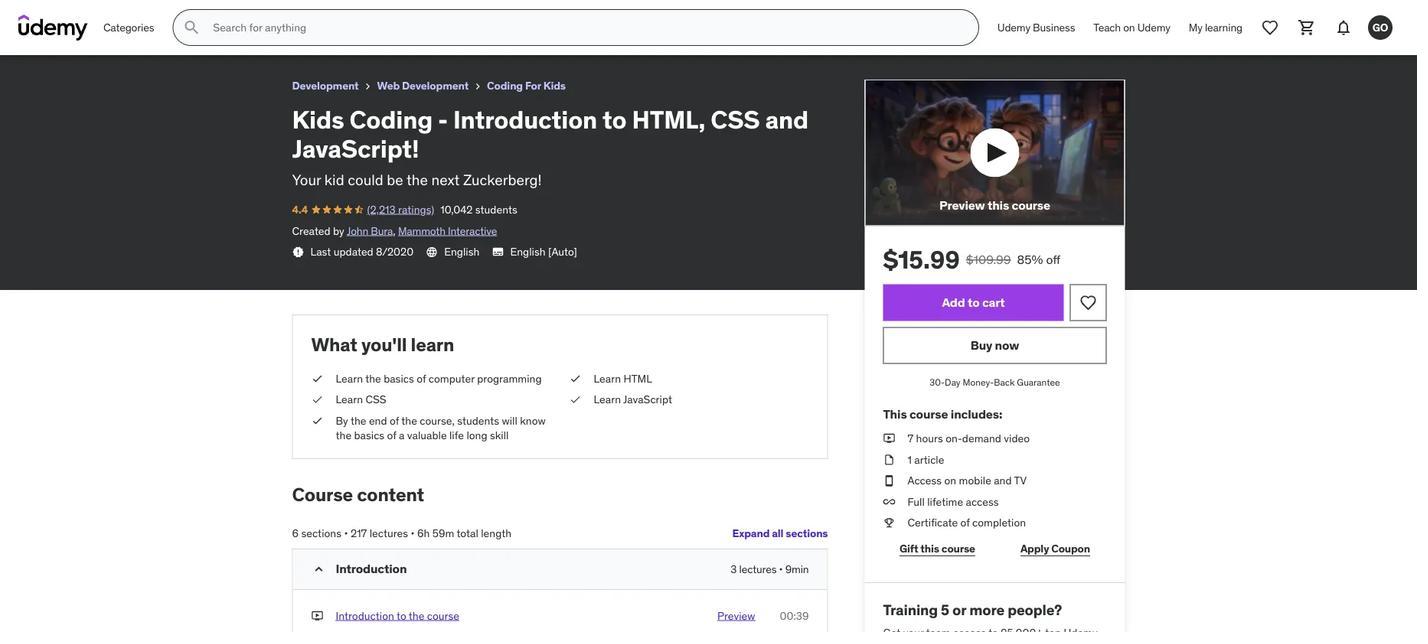 Task type: describe. For each thing, give the bounding box(es) containing it.
learn for learn javascript
[[594, 393, 621, 406]]

introduction inside button
[[336, 609, 394, 623]]

217
[[351, 526, 367, 540]]

basics inside by the end of the course, students will know the basics of a valuable life long skill
[[354, 429, 384, 443]]

javascript! for kids coding - introduction to html, css and javascript! your kid could be the next zuckerberg!
[[292, 133, 419, 164]]

0 vertical spatial (2,213 ratings)
[[46, 27, 113, 40]]

kids coding - introduction to html, css and javascript!
[[12, 7, 341, 22]]

2 udemy from the left
[[1137, 20, 1170, 34]]

learn css
[[336, 393, 386, 406]]

business
[[1033, 20, 1075, 34]]

buy
[[971, 337, 992, 353]]

and for kids coding - introduction to html, css and javascript! your kid could be the next zuckerberg!
[[765, 104, 809, 135]]

more
[[969, 601, 1005, 620]]

go
[[1373, 20, 1388, 34]]

xsmall image for 1 article
[[883, 452, 895, 467]]

by
[[333, 224, 344, 238]]

0 horizontal spatial 10,042 students
[[119, 27, 196, 40]]

css for kids coding - introduction to html, css and javascript!
[[224, 7, 249, 22]]

this for preview
[[988, 198, 1009, 213]]

categories button
[[94, 9, 163, 46]]

access
[[966, 495, 999, 509]]

article
[[914, 453, 944, 467]]

learn html
[[594, 372, 652, 385]]

teach on udemy link
[[1084, 9, 1180, 46]]

1 horizontal spatial (2,213
[[367, 203, 396, 216]]

javascript
[[623, 393, 672, 406]]

training 5 or more people?
[[883, 601, 1062, 620]]

xsmall image for learn css
[[311, 392, 323, 407]]

Search for anything text field
[[210, 15, 960, 41]]

preview this course button
[[865, 80, 1125, 226]]

0 vertical spatial basics
[[384, 372, 414, 385]]

training
[[883, 601, 938, 620]]

english for english
[[444, 245, 480, 259]]

udemy business
[[997, 20, 1075, 34]]

2 vertical spatial and
[[994, 474, 1012, 488]]

udemy business link
[[988, 9, 1084, 46]]

be
[[387, 170, 403, 189]]

by
[[336, 414, 348, 428]]

mammoth
[[398, 224, 445, 238]]

or
[[952, 601, 966, 620]]

computer
[[429, 372, 475, 385]]

my
[[1189, 20, 1203, 34]]

javascript! for kids coding - introduction to html, css and javascript!
[[276, 7, 341, 22]]

length
[[481, 526, 512, 540]]

udemy image
[[18, 15, 88, 41]]

coding for kids link
[[487, 77, 566, 96]]

css for kids coding - introduction to html, css and javascript! your kid could be the next zuckerberg!
[[711, 104, 760, 135]]

learn for learn the basics of computer programming
[[336, 372, 363, 385]]

coupon
[[1051, 542, 1090, 556]]

add to cart button
[[883, 284, 1064, 321]]

full
[[908, 495, 925, 509]]

coding for kids
[[487, 79, 566, 93]]

last updated 8/2020
[[310, 245, 414, 259]]

1
[[908, 453, 912, 467]]

• for 3
[[779, 562, 783, 576]]

6 sections • 217 lectures • 6h 59m total length
[[292, 526, 512, 540]]

course inside introduction to the course button
[[427, 609, 459, 623]]

xsmall image for full lifetime access
[[883, 495, 895, 510]]

course,
[[420, 414, 455, 428]]

apply coupon button
[[1004, 534, 1107, 564]]

of left a
[[387, 429, 396, 443]]

9min
[[785, 562, 809, 576]]

hours
[[916, 432, 943, 445]]

xsmall image left 'web'
[[362, 80, 374, 93]]

updated
[[334, 245, 373, 259]]

gift this course
[[900, 542, 975, 556]]

access on mobile and tv
[[908, 474, 1027, 488]]

kids coding - introduction to html, css and javascript! your kid could be the next zuckerberg!
[[292, 104, 809, 189]]

lifetime
[[927, 495, 963, 509]]

certificate of completion
[[908, 516, 1026, 530]]

small image
[[311, 562, 327, 577]]

expand all sections
[[732, 526, 828, 540]]

teach
[[1094, 20, 1121, 34]]

learn for learn css
[[336, 393, 363, 406]]

buy now button
[[883, 327, 1107, 364]]

for
[[525, 79, 541, 93]]

mobile
[[959, 474, 991, 488]]

a
[[399, 429, 405, 443]]

know
[[520, 414, 546, 428]]

6h 59m
[[417, 526, 454, 540]]

preview for preview
[[717, 609, 755, 623]]

web development link
[[377, 77, 469, 96]]

introduction inside kids coding - introduction to html, css and javascript! your kid could be the next zuckerberg!
[[453, 104, 597, 135]]

go link
[[1362, 9, 1399, 46]]

video
[[1004, 432, 1030, 445]]

full lifetime access
[[908, 495, 999, 509]]

3 lectures • 9min
[[731, 562, 809, 576]]

00:39
[[780, 609, 809, 623]]

cart
[[982, 294, 1005, 310]]

total
[[457, 526, 478, 540]]

0 horizontal spatial 10,042
[[119, 27, 152, 40]]

1 development from the left
[[292, 79, 359, 93]]

on-
[[946, 432, 962, 445]]

course inside preview this course button
[[1012, 198, 1050, 213]]

john bura link
[[347, 224, 393, 238]]

expand all sections button
[[732, 518, 828, 549]]

0 vertical spatial 4.4
[[12, 27, 28, 40]]

kid
[[324, 170, 344, 189]]

could
[[348, 170, 383, 189]]

guarantee
[[1017, 376, 1060, 388]]

of right end
[[390, 414, 399, 428]]

coding for kids coding - introduction to html, css and javascript!
[[41, 7, 83, 22]]

my learning link
[[1180, 9, 1252, 46]]

7 hours on-demand video
[[908, 432, 1030, 445]]

apply
[[1020, 542, 1049, 556]]

html, for kids coding - introduction to html, css and javascript!
[[184, 7, 222, 22]]

gift this course link
[[883, 534, 992, 564]]

this
[[883, 407, 907, 422]]

kids for kids coding - introduction to html, css and javascript! your kid could be the next zuckerberg!
[[292, 104, 344, 135]]

course inside gift this course link
[[942, 542, 975, 556]]

money-
[[963, 376, 994, 388]]

this course includes:
[[883, 407, 1002, 422]]

1 horizontal spatial lectures
[[739, 562, 777, 576]]

1 horizontal spatial css
[[366, 393, 386, 406]]

30-
[[930, 376, 945, 388]]

0 vertical spatial students
[[154, 27, 196, 40]]

last
[[310, 245, 331, 259]]

coding for kids coding - introduction to html, css and javascript! your kid could be the next zuckerberg!
[[350, 104, 433, 135]]

interactive
[[448, 224, 497, 238]]

course language image
[[426, 246, 438, 258]]



Task type: locate. For each thing, give the bounding box(es) containing it.
on
[[1123, 20, 1135, 34], [944, 474, 956, 488]]

(2,213 up the bura
[[367, 203, 396, 216]]

10,042 students down kids coding - introduction to html, css and javascript!
[[119, 27, 196, 40]]

xsmall image left last
[[292, 246, 304, 258]]

$109.99
[[966, 252, 1011, 267]]

0 vertical spatial ratings)
[[77, 27, 113, 40]]

1 vertical spatial 10,042 students
[[440, 203, 517, 216]]

0 horizontal spatial on
[[944, 474, 956, 488]]

students up long
[[457, 414, 499, 428]]

wishlist image
[[1079, 293, 1098, 312]]

shopping cart with 0 items image
[[1298, 18, 1316, 37]]

1 vertical spatial 10,042
[[440, 203, 473, 216]]

xsmall image left by
[[311, 413, 323, 428]]

mammoth interactive link
[[398, 224, 497, 238]]

0 vertical spatial on
[[1123, 20, 1135, 34]]

• left 9min
[[779, 562, 783, 576]]

1 sections from the left
[[786, 526, 828, 540]]

html
[[624, 372, 652, 385]]

0 horizontal spatial development
[[292, 79, 359, 93]]

10,042 down kids coding - introduction to html, css and javascript!
[[119, 27, 152, 40]]

1 vertical spatial lectures
[[739, 562, 777, 576]]

you'll
[[361, 333, 407, 356]]

xsmall image for learn javascript
[[569, 392, 581, 407]]

learn down learn html
[[594, 393, 621, 406]]

0 vertical spatial -
[[86, 7, 91, 22]]

development
[[292, 79, 359, 93], [402, 79, 469, 93]]

add
[[942, 294, 965, 310]]

1 horizontal spatial ratings)
[[398, 203, 434, 216]]

english down interactive
[[444, 245, 480, 259]]

preview inside button
[[939, 198, 985, 213]]

1 vertical spatial html,
[[632, 104, 705, 135]]

students down kids coding - introduction to html, css and javascript!
[[154, 27, 196, 40]]

2 vertical spatial css
[[366, 393, 386, 406]]

xsmall image left learn css
[[311, 392, 323, 407]]

1 horizontal spatial (2,213 ratings)
[[367, 203, 434, 216]]

1 horizontal spatial sections
[[786, 526, 828, 540]]

to inside kids coding - introduction to html, css and javascript! your kid could be the next zuckerberg!
[[603, 104, 627, 135]]

0 horizontal spatial ratings)
[[77, 27, 113, 40]]

course
[[292, 483, 353, 506]]

students
[[154, 27, 196, 40], [475, 203, 517, 216], [457, 414, 499, 428]]

1 horizontal spatial this
[[988, 198, 1009, 213]]

created
[[292, 224, 330, 238]]

• for 6
[[344, 526, 348, 540]]

xsmall image left learn html
[[569, 371, 581, 386]]

learn left html at the bottom left of the page
[[594, 372, 621, 385]]

zuckerberg!
[[463, 170, 542, 189]]

xsmall image for access on mobile and tv
[[883, 473, 895, 488]]

1 horizontal spatial •
[[411, 526, 415, 540]]

1 vertical spatial on
[[944, 474, 956, 488]]

,
[[393, 224, 395, 238]]

1 horizontal spatial 4.4
[[292, 203, 308, 216]]

javascript! up could
[[292, 133, 419, 164]]

$15.99
[[883, 244, 960, 275]]

learn
[[411, 333, 454, 356]]

1 horizontal spatial coding
[[350, 104, 433, 135]]

html,
[[184, 7, 222, 22], [632, 104, 705, 135]]

xsmall image left 7
[[883, 431, 895, 446]]

coding down 'web'
[[350, 104, 433, 135]]

this for gift
[[921, 542, 939, 556]]

preview down 3
[[717, 609, 755, 623]]

access
[[908, 474, 942, 488]]

1 vertical spatial basics
[[354, 429, 384, 443]]

udemy left business
[[997, 20, 1030, 34]]

xsmall image for learn html
[[569, 371, 581, 386]]

1 horizontal spatial html,
[[632, 104, 705, 135]]

udemy left my
[[1137, 20, 1170, 34]]

on for access
[[944, 474, 956, 488]]

•
[[344, 526, 348, 540], [411, 526, 415, 540], [779, 562, 783, 576]]

created by john bura , mammoth interactive
[[292, 224, 497, 238]]

1 horizontal spatial on
[[1123, 20, 1135, 34]]

0 vertical spatial lectures
[[370, 526, 408, 540]]

gift
[[900, 542, 918, 556]]

learn up by
[[336, 393, 363, 406]]

of left computer at the bottom left of the page
[[417, 372, 426, 385]]

1 horizontal spatial and
[[765, 104, 809, 135]]

0 horizontal spatial css
[[224, 7, 249, 22]]

1 horizontal spatial udemy
[[1137, 20, 1170, 34]]

xsmall image down small "icon"
[[311, 609, 323, 624]]

1 udemy from the left
[[997, 20, 1030, 34]]

and inside kids coding - introduction to html, css and javascript! your kid could be the next zuckerberg!
[[765, 104, 809, 135]]

85%
[[1017, 252, 1043, 267]]

development left 'web'
[[292, 79, 359, 93]]

• left 217 at the bottom
[[344, 526, 348, 540]]

javascript! inside kids coding - introduction to html, css and javascript! your kid could be the next zuckerberg!
[[292, 133, 419, 164]]

1 english from the left
[[444, 245, 480, 259]]

learn for learn html
[[594, 372, 621, 385]]

7
[[908, 432, 914, 445]]

30-day money-back guarantee
[[930, 376, 1060, 388]]

xsmall image
[[311, 371, 323, 386], [569, 371, 581, 386], [311, 413, 323, 428], [883, 452, 895, 467], [883, 495, 895, 510]]

0 horizontal spatial html,
[[184, 7, 222, 22]]

1 horizontal spatial 10,042
[[440, 203, 473, 216]]

0 horizontal spatial lectures
[[370, 526, 408, 540]]

xsmall image
[[362, 80, 374, 93], [472, 80, 484, 93], [292, 246, 304, 258], [311, 392, 323, 407], [569, 392, 581, 407], [883, 431, 895, 446], [883, 473, 895, 488], [883, 516, 895, 531], [311, 609, 323, 624]]

1 vertical spatial preview
[[717, 609, 755, 623]]

0 horizontal spatial kids
[[12, 7, 39, 22]]

long
[[467, 429, 487, 443]]

1 vertical spatial coding
[[487, 79, 523, 93]]

0 horizontal spatial 4.4
[[12, 27, 28, 40]]

10,042 students
[[119, 27, 196, 40], [440, 203, 517, 216]]

by the end of the course, students will know the basics of a valuable life long skill
[[336, 414, 546, 443]]

learn up learn css
[[336, 372, 363, 385]]

english
[[444, 245, 480, 259], [510, 245, 546, 259]]

html, inside kids coding - introduction to html, css and javascript! your kid could be the next zuckerberg!
[[632, 104, 705, 135]]

2 sections from the left
[[301, 526, 341, 540]]

lectures right 3
[[739, 562, 777, 576]]

- inside kids coding - introduction to html, css and javascript! your kid could be the next zuckerberg!
[[438, 104, 448, 135]]

sections right all
[[786, 526, 828, 540]]

notifications image
[[1334, 18, 1353, 37]]

- down web development link at the left top of the page
[[438, 104, 448, 135]]

preview for preview this course
[[939, 198, 985, 213]]

people?
[[1008, 601, 1062, 620]]

1 horizontal spatial english
[[510, 245, 546, 259]]

8/2020
[[376, 245, 414, 259]]

0 vertical spatial coding
[[41, 7, 83, 22]]

of down the full lifetime access
[[960, 516, 970, 530]]

content
[[357, 483, 424, 506]]

xsmall image left certificate
[[883, 516, 895, 531]]

xsmall image left full
[[883, 495, 895, 510]]

0 horizontal spatial sections
[[301, 526, 341, 540]]

buy now
[[971, 337, 1019, 353]]

next
[[431, 170, 460, 189]]

categories
[[103, 20, 154, 34]]

on right teach
[[1123, 20, 1135, 34]]

valuable
[[407, 429, 447, 443]]

0 vertical spatial css
[[224, 7, 249, 22]]

$15.99 $109.99 85% off
[[883, 244, 1061, 275]]

now
[[995, 337, 1019, 353]]

3
[[731, 562, 737, 576]]

what
[[311, 333, 357, 356]]

1 vertical spatial -
[[438, 104, 448, 135]]

the inside kids coding - introduction to html, css and javascript! your kid could be the next zuckerberg!
[[407, 170, 428, 189]]

(2,213 left "categories" dropdown button
[[46, 27, 74, 40]]

completion
[[972, 516, 1026, 530]]

my learning
[[1189, 20, 1243, 34]]

kids inside kids coding - introduction to html, css and javascript! your kid could be the next zuckerberg!
[[292, 104, 344, 135]]

xsmall image left 1
[[883, 452, 895, 467]]

html, for kids coding - introduction to html, css and javascript! your kid could be the next zuckerberg!
[[632, 104, 705, 135]]

1 article
[[908, 453, 944, 467]]

xsmall image for 7 hours on-demand video
[[883, 431, 895, 446]]

1 vertical spatial 4.4
[[292, 203, 308, 216]]

2 horizontal spatial and
[[994, 474, 1012, 488]]

udemy
[[997, 20, 1030, 34], [1137, 20, 1170, 34]]

students inside by the end of the course, students will know the basics of a valuable life long skill
[[457, 414, 499, 428]]

students down the zuckerberg! on the left top of page
[[475, 203, 517, 216]]

skill
[[490, 429, 509, 443]]

1 horizontal spatial development
[[402, 79, 469, 93]]

javascript! up development link on the left of the page
[[276, 7, 341, 22]]

sections inside dropdown button
[[786, 526, 828, 540]]

xsmall image left access
[[883, 473, 895, 488]]

0 horizontal spatial -
[[86, 7, 91, 22]]

1 vertical spatial this
[[921, 542, 939, 556]]

basics down end
[[354, 429, 384, 443]]

expand
[[732, 526, 770, 540]]

2 vertical spatial coding
[[350, 104, 433, 135]]

course content
[[292, 483, 424, 506]]

submit search image
[[182, 18, 201, 37]]

english for english [auto]
[[510, 245, 546, 259]]

2 development from the left
[[402, 79, 469, 93]]

- left categories
[[86, 7, 91, 22]]

1 vertical spatial (2,213
[[367, 203, 396, 216]]

0 vertical spatial kids
[[12, 7, 39, 22]]

learn the basics of computer programming
[[336, 372, 542, 385]]

2 vertical spatial kids
[[292, 104, 344, 135]]

1 vertical spatial students
[[475, 203, 517, 216]]

0 vertical spatial html,
[[184, 7, 222, 22]]

0 horizontal spatial and
[[252, 7, 274, 22]]

teach on udemy
[[1094, 20, 1170, 34]]

coding inside kids coding - introduction to html, css and javascript! your kid could be the next zuckerberg!
[[350, 104, 433, 135]]

6
[[292, 526, 299, 540]]

5
[[941, 601, 949, 620]]

development right 'web'
[[402, 79, 469, 93]]

0 vertical spatial javascript!
[[276, 7, 341, 22]]

0 vertical spatial 10,042
[[119, 27, 152, 40]]

sections right the "6"
[[301, 526, 341, 540]]

2 horizontal spatial kids
[[543, 79, 566, 93]]

0 horizontal spatial •
[[344, 526, 348, 540]]

xsmall image for learn the basics of computer programming
[[311, 371, 323, 386]]

- for kids coding - introduction to html, css and javascript!
[[86, 7, 91, 22]]

preview up $15.99 $109.99 85% off
[[939, 198, 985, 213]]

on up the full lifetime access
[[944, 474, 956, 488]]

xsmall image for last updated 8/2020
[[292, 246, 304, 258]]

xsmall image down what
[[311, 371, 323, 386]]

coding
[[41, 7, 83, 22], [487, 79, 523, 93], [350, 104, 433, 135]]

1 vertical spatial ratings)
[[398, 203, 434, 216]]

2 english from the left
[[510, 245, 546, 259]]

to
[[170, 7, 182, 22], [603, 104, 627, 135], [968, 294, 980, 310], [397, 609, 406, 623]]

10,042
[[119, 27, 152, 40], [440, 203, 473, 216]]

4.4
[[12, 27, 28, 40], [292, 203, 308, 216]]

kids
[[12, 7, 39, 22], [543, 79, 566, 93], [292, 104, 344, 135]]

2 horizontal spatial •
[[779, 562, 783, 576]]

0 vertical spatial (2,213
[[46, 27, 74, 40]]

10,042 students up interactive
[[440, 203, 517, 216]]

on for teach
[[1123, 20, 1135, 34]]

0 vertical spatial and
[[252, 7, 274, 22]]

1 vertical spatial css
[[711, 104, 760, 135]]

kids for kids coding - introduction to html, css and javascript!
[[12, 7, 39, 22]]

2 vertical spatial students
[[457, 414, 499, 428]]

0 vertical spatial preview
[[939, 198, 985, 213]]

this
[[988, 198, 1009, 213], [921, 542, 939, 556]]

0 horizontal spatial preview
[[717, 609, 755, 623]]

day
[[945, 376, 961, 388]]

english right closed captions icon
[[510, 245, 546, 259]]

this right the gift
[[921, 542, 939, 556]]

closed captions image
[[492, 246, 504, 258]]

1 vertical spatial javascript!
[[292, 133, 419, 164]]

0 vertical spatial this
[[988, 198, 1009, 213]]

(2,213
[[46, 27, 74, 40], [367, 203, 396, 216]]

0 horizontal spatial coding
[[41, 7, 83, 22]]

xsmall image for certificate of completion
[[883, 516, 895, 531]]

wishlist image
[[1261, 18, 1279, 37]]

basics down you'll
[[384, 372, 414, 385]]

xsmall image for by the end of the course, students will know the basics of a valuable life long skill
[[311, 413, 323, 428]]

10,042 up mammoth interactive link
[[440, 203, 473, 216]]

add to cart
[[942, 294, 1005, 310]]

1 horizontal spatial kids
[[292, 104, 344, 135]]

life
[[449, 429, 464, 443]]

web development
[[377, 79, 469, 93]]

this inside button
[[988, 198, 1009, 213]]

2 horizontal spatial coding
[[487, 79, 523, 93]]

(2,213 ratings)
[[46, 27, 113, 40], [367, 203, 434, 216]]

• left 6h 59m
[[411, 526, 415, 540]]

lectures right 217 at the bottom
[[370, 526, 408, 540]]

back
[[994, 376, 1015, 388]]

xsmall image left learn javascript
[[569, 392, 581, 407]]

1 vertical spatial kids
[[543, 79, 566, 93]]

apply coupon
[[1020, 542, 1090, 556]]

coding left categories
[[41, 7, 83, 22]]

1 vertical spatial (2,213 ratings)
[[367, 203, 434, 216]]

xsmall image left coding for kids link
[[472, 80, 484, 93]]

coding left for
[[487, 79, 523, 93]]

1 horizontal spatial -
[[438, 104, 448, 135]]

1 horizontal spatial preview
[[939, 198, 985, 213]]

1 vertical spatial and
[[765, 104, 809, 135]]

0 horizontal spatial (2,213
[[46, 27, 74, 40]]

0 horizontal spatial this
[[921, 542, 939, 556]]

and for kids coding - introduction to html, css and javascript!
[[252, 7, 274, 22]]

introduction to the course button
[[336, 609, 459, 624]]

0 vertical spatial 10,042 students
[[119, 27, 196, 40]]

0 horizontal spatial english
[[444, 245, 480, 259]]

this up $109.99
[[988, 198, 1009, 213]]

john
[[347, 224, 368, 238]]

learn
[[336, 372, 363, 385], [594, 372, 621, 385], [336, 393, 363, 406], [594, 393, 621, 406]]

certificate
[[908, 516, 958, 530]]

0 horizontal spatial (2,213 ratings)
[[46, 27, 113, 40]]

1 horizontal spatial 10,042 students
[[440, 203, 517, 216]]

0 horizontal spatial udemy
[[997, 20, 1030, 34]]

includes:
[[951, 407, 1002, 422]]

- for kids coding - introduction to html, css and javascript! your kid could be the next zuckerberg!
[[438, 104, 448, 135]]

the
[[407, 170, 428, 189], [365, 372, 381, 385], [351, 414, 366, 428], [401, 414, 417, 428], [336, 429, 351, 443], [409, 609, 424, 623]]

web
[[377, 79, 400, 93]]

the inside button
[[409, 609, 424, 623]]

development link
[[292, 77, 359, 96]]

demand
[[962, 432, 1001, 445]]

2 horizontal spatial css
[[711, 104, 760, 135]]

css inside kids coding - introduction to html, css and javascript! your kid could be the next zuckerberg!
[[711, 104, 760, 135]]



Task type: vqa. For each thing, say whether or not it's contained in the screenshot.
Previous Icon
no



